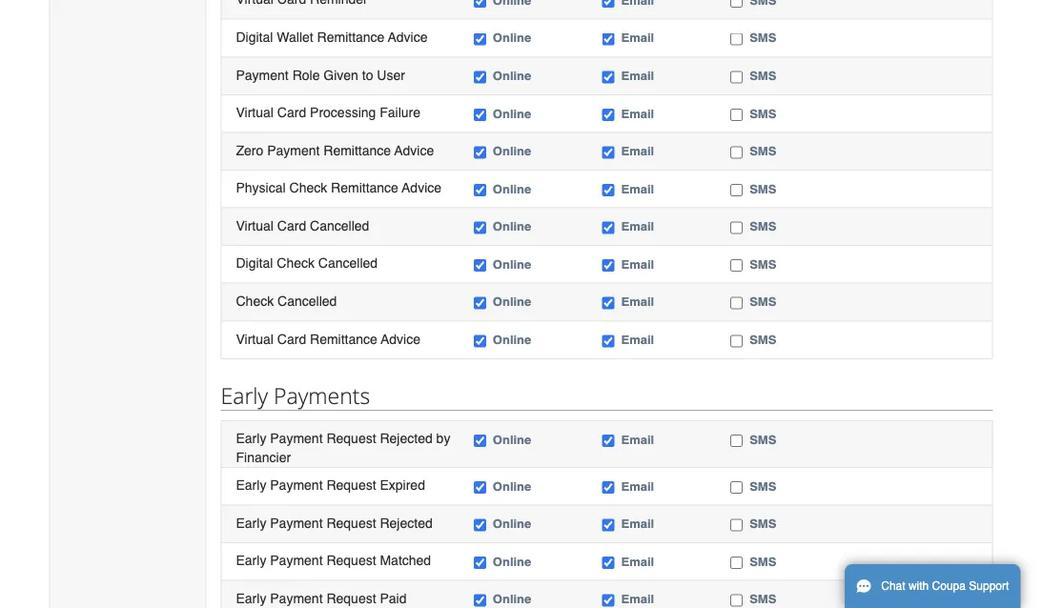 Task type: describe. For each thing, give the bounding box(es) containing it.
physical
[[236, 180, 286, 195]]

payments
[[274, 380, 370, 410]]

payment for early payment request matched
[[270, 553, 323, 568]]

digital wallet remittance advice
[[236, 29, 428, 45]]

financier
[[236, 450, 291, 465]]

online for check cancelled
[[493, 295, 531, 309]]

online for payment role given to user
[[493, 68, 531, 83]]

check cancelled
[[236, 293, 337, 309]]

online for digital wallet remittance advice
[[493, 31, 531, 45]]

email for virtual card cancelled
[[621, 219, 654, 234]]

email for early payment request rejected
[[621, 517, 654, 531]]

email for virtual card remittance advice
[[621, 333, 654, 347]]

with
[[909, 580, 929, 593]]

matched
[[380, 553, 431, 568]]

remittance for card
[[310, 331, 377, 346]]

email for digital wallet remittance advice
[[621, 31, 654, 45]]

check for digital
[[277, 256, 315, 271]]

email for early payment request paid
[[621, 592, 654, 606]]

online for virtual card remittance advice
[[493, 333, 531, 347]]

sms for early payment request expired
[[750, 479, 776, 493]]

email for digital check cancelled
[[621, 257, 654, 271]]

sms for early payment request paid
[[750, 592, 776, 606]]

early payment request rejected by financier
[[236, 431, 450, 465]]

physical check remittance advice
[[236, 180, 442, 195]]

advice for physical check remittance advice
[[402, 180, 442, 195]]

sms for payment role given to user
[[750, 68, 776, 83]]

sms for zero payment remittance advice
[[750, 144, 776, 158]]

advice for digital wallet remittance advice
[[388, 29, 428, 45]]

sms for digital wallet remittance advice
[[750, 31, 776, 45]]

virtual for virtual card processing failure
[[236, 105, 274, 120]]

payment for early payment request rejected
[[270, 515, 323, 531]]

digital check cancelled
[[236, 256, 378, 271]]

cancelled for virtual card cancelled
[[310, 218, 369, 233]]

request for early payment request rejected
[[327, 515, 376, 531]]

rejected for early payment request rejected
[[380, 515, 433, 531]]

payment for zero payment remittance advice
[[267, 142, 320, 158]]

payment for early payment request paid
[[270, 591, 323, 606]]

early payment request matched
[[236, 553, 431, 568]]

chat with coupa support button
[[845, 564, 1021, 608]]

online for digital check cancelled
[[493, 257, 531, 271]]

check for physical
[[289, 180, 327, 195]]

request for early payment request paid
[[327, 591, 376, 606]]

sms for physical check remittance advice
[[750, 182, 776, 196]]

given
[[324, 67, 358, 82]]

role
[[292, 67, 320, 82]]

payment left role
[[236, 67, 289, 82]]

virtual card remittance advice
[[236, 331, 421, 346]]

chat with coupa support
[[881, 580, 1009, 593]]

digital for digital wallet remittance advice
[[236, 29, 273, 45]]

email for early payment request matched
[[621, 554, 654, 569]]

email for early payment request expired
[[621, 479, 654, 493]]

online for early payment request rejected
[[493, 517, 531, 531]]

payment for early payment request rejected by financier
[[270, 431, 323, 446]]

2 vertical spatial check
[[236, 293, 274, 309]]

card for processing
[[277, 105, 306, 120]]

online for early payment request expired
[[493, 479, 531, 493]]

sms for virtual card remittance advice
[[750, 333, 776, 347]]

early payments
[[221, 380, 370, 410]]

email for virtual card processing failure
[[621, 106, 654, 120]]

sms for early payment request rejected by financier
[[750, 432, 776, 447]]



Task type: vqa. For each thing, say whether or not it's contained in the screenshot.
the middle "CANCELLED"
yes



Task type: locate. For each thing, give the bounding box(es) containing it.
support
[[969, 580, 1009, 593]]

check
[[289, 180, 327, 195], [277, 256, 315, 271], [236, 293, 274, 309]]

1 vertical spatial rejected
[[380, 515, 433, 531]]

1 card from the top
[[277, 105, 306, 120]]

card up digital check cancelled
[[277, 218, 306, 233]]

3 online from the top
[[493, 106, 531, 120]]

payment up financier
[[270, 431, 323, 446]]

virtual for virtual card cancelled
[[236, 218, 274, 233]]

remittance for payment
[[324, 142, 391, 158]]

1 vertical spatial digital
[[236, 256, 273, 271]]

1 vertical spatial check
[[277, 256, 315, 271]]

3 virtual from the top
[[236, 331, 274, 346]]

early for early payment request matched
[[236, 553, 266, 568]]

online
[[493, 31, 531, 45], [493, 68, 531, 83], [493, 106, 531, 120], [493, 144, 531, 158], [493, 182, 531, 196], [493, 219, 531, 234], [493, 257, 531, 271], [493, 295, 531, 309], [493, 333, 531, 347], [493, 432, 531, 447], [493, 479, 531, 493], [493, 517, 531, 531], [493, 554, 531, 569], [493, 592, 531, 606]]

request for early payment request matched
[[327, 553, 376, 568]]

virtual
[[236, 105, 274, 120], [236, 218, 274, 233], [236, 331, 274, 346]]

request up early payment request matched
[[327, 515, 376, 531]]

2 email from the top
[[621, 68, 654, 83]]

email for check cancelled
[[621, 295, 654, 309]]

9 email from the top
[[621, 333, 654, 347]]

card down check cancelled
[[277, 331, 306, 346]]

advice for zero payment remittance advice
[[394, 142, 434, 158]]

1 vertical spatial cancelled
[[318, 256, 378, 271]]

payment right the zero
[[267, 142, 320, 158]]

remittance up the given
[[317, 29, 385, 45]]

payment up early payment request paid
[[270, 553, 323, 568]]

advice
[[388, 29, 428, 45], [394, 142, 434, 158], [402, 180, 442, 195], [381, 331, 421, 346]]

early
[[221, 380, 268, 410], [236, 431, 266, 446], [236, 478, 266, 493], [236, 515, 266, 531], [236, 553, 266, 568], [236, 591, 266, 606]]

remittance up the payments
[[310, 331, 377, 346]]

5 sms from the top
[[750, 182, 776, 196]]

payment role given to user
[[236, 67, 405, 82]]

early for early payments
[[221, 380, 268, 410]]

remittance for wallet
[[317, 29, 385, 45]]

cancelled down virtual card cancelled on the left top of page
[[318, 256, 378, 271]]

6 email from the top
[[621, 219, 654, 234]]

digital
[[236, 29, 273, 45], [236, 256, 273, 271]]

cancelled for digital check cancelled
[[318, 256, 378, 271]]

5 email from the top
[[621, 182, 654, 196]]

5 online from the top
[[493, 182, 531, 196]]

email for early payment request rejected by financier
[[621, 432, 654, 447]]

8 online from the top
[[493, 295, 531, 309]]

request down early payment request rejected
[[327, 553, 376, 568]]

online for physical check remittance advice
[[493, 182, 531, 196]]

13 online from the top
[[493, 554, 531, 569]]

12 sms from the top
[[750, 517, 776, 531]]

check down digital check cancelled
[[236, 293, 274, 309]]

early for early payment request rejected
[[236, 515, 266, 531]]

cancelled
[[310, 218, 369, 233], [318, 256, 378, 271], [278, 293, 337, 309]]

early payment request expired
[[236, 478, 425, 493]]

virtual down check cancelled
[[236, 331, 274, 346]]

advice for virtual card remittance advice
[[381, 331, 421, 346]]

digital up check cancelled
[[236, 256, 273, 271]]

6 sms from the top
[[750, 219, 776, 234]]

14 email from the top
[[621, 592, 654, 606]]

failure
[[380, 105, 421, 120]]

online for early payment request matched
[[493, 554, 531, 569]]

rejected
[[380, 431, 433, 446], [380, 515, 433, 531]]

card down role
[[277, 105, 306, 120]]

13 sms from the top
[[750, 554, 776, 569]]

remittance for check
[[331, 180, 398, 195]]

1 sms from the top
[[750, 31, 776, 45]]

request down early payment request rejected by financier
[[327, 478, 376, 493]]

0 vertical spatial card
[[277, 105, 306, 120]]

1 online from the top
[[493, 31, 531, 45]]

13 email from the top
[[621, 554, 654, 569]]

10 online from the top
[[493, 432, 531, 447]]

early payment request rejected
[[236, 515, 433, 531]]

4 email from the top
[[621, 144, 654, 158]]

payment down early payment request expired on the bottom of the page
[[270, 515, 323, 531]]

1 request from the top
[[327, 431, 376, 446]]

12 email from the top
[[621, 517, 654, 531]]

None checkbox
[[602, 0, 615, 8], [731, 0, 743, 8], [602, 33, 615, 45], [731, 33, 743, 45], [474, 71, 486, 83], [602, 71, 615, 83], [731, 109, 743, 121], [474, 146, 486, 159], [602, 146, 615, 159], [474, 184, 486, 196], [731, 184, 743, 196], [602, 259, 615, 272], [474, 297, 486, 310], [602, 297, 615, 310], [602, 435, 615, 447], [731, 435, 743, 447], [602, 481, 615, 494], [474, 519, 486, 531], [474, 557, 486, 569], [602, 557, 615, 569], [602, 595, 615, 607], [731, 595, 743, 607], [602, 0, 615, 8], [731, 0, 743, 8], [602, 33, 615, 45], [731, 33, 743, 45], [474, 71, 486, 83], [602, 71, 615, 83], [731, 109, 743, 121], [474, 146, 486, 159], [602, 146, 615, 159], [474, 184, 486, 196], [731, 184, 743, 196], [602, 259, 615, 272], [474, 297, 486, 310], [602, 297, 615, 310], [602, 435, 615, 447], [731, 435, 743, 447], [602, 481, 615, 494], [474, 519, 486, 531], [474, 557, 486, 569], [602, 557, 615, 569], [602, 595, 615, 607], [731, 595, 743, 607]]

0 vertical spatial virtual
[[236, 105, 274, 120]]

12 online from the top
[[493, 517, 531, 531]]

payment down early payment request matched
[[270, 591, 323, 606]]

1 rejected from the top
[[380, 431, 433, 446]]

1 vertical spatial virtual
[[236, 218, 274, 233]]

card for remittance
[[277, 331, 306, 346]]

0 vertical spatial digital
[[236, 29, 273, 45]]

online for virtual card processing failure
[[493, 106, 531, 120]]

3 sms from the top
[[750, 106, 776, 120]]

14 online from the top
[[493, 592, 531, 606]]

remittance down the processing
[[324, 142, 391, 158]]

2 online from the top
[[493, 68, 531, 83]]

5 request from the top
[[327, 591, 376, 606]]

card
[[277, 105, 306, 120], [277, 218, 306, 233], [277, 331, 306, 346]]

sms for virtual card processing failure
[[750, 106, 776, 120]]

email for zero payment remittance advice
[[621, 144, 654, 158]]

0 vertical spatial cancelled
[[310, 218, 369, 233]]

virtual card processing failure
[[236, 105, 421, 120]]

remittance
[[317, 29, 385, 45], [324, 142, 391, 158], [331, 180, 398, 195], [310, 331, 377, 346]]

10 email from the top
[[621, 432, 654, 447]]

email
[[621, 31, 654, 45], [621, 68, 654, 83], [621, 106, 654, 120], [621, 144, 654, 158], [621, 182, 654, 196], [621, 219, 654, 234], [621, 257, 654, 271], [621, 295, 654, 309], [621, 333, 654, 347], [621, 432, 654, 447], [621, 479, 654, 493], [621, 517, 654, 531], [621, 554, 654, 569], [621, 592, 654, 606]]

4 request from the top
[[327, 553, 376, 568]]

payment for early payment request expired
[[270, 478, 323, 493]]

14 sms from the top
[[750, 592, 776, 606]]

2 virtual from the top
[[236, 218, 274, 233]]

early for early payment request expired
[[236, 478, 266, 493]]

payment down financier
[[270, 478, 323, 493]]

3 card from the top
[[277, 331, 306, 346]]

rejected up matched
[[380, 515, 433, 531]]

3 request from the top
[[327, 515, 376, 531]]

2 vertical spatial virtual
[[236, 331, 274, 346]]

sms for digital check cancelled
[[750, 257, 776, 271]]

virtual for virtual card remittance advice
[[236, 331, 274, 346]]

11 email from the top
[[621, 479, 654, 493]]

11 sms from the top
[[750, 479, 776, 493]]

to
[[362, 67, 373, 82]]

zero
[[236, 142, 263, 158]]

remittance down 'zero payment remittance advice' in the left top of the page
[[331, 180, 398, 195]]

2 digital from the top
[[236, 256, 273, 271]]

chat
[[881, 580, 905, 593]]

email for payment role given to user
[[621, 68, 654, 83]]

rejected left by
[[380, 431, 433, 446]]

online for zero payment remittance advice
[[493, 144, 531, 158]]

request for early payment request rejected by financier
[[327, 431, 376, 446]]

0 vertical spatial rejected
[[380, 431, 433, 446]]

cancelled down digital check cancelled
[[278, 293, 337, 309]]

digital left wallet
[[236, 29, 273, 45]]

rejected for early payment request rejected by financier
[[380, 431, 433, 446]]

by
[[436, 431, 450, 446]]

sms for check cancelled
[[750, 295, 776, 309]]

3 email from the top
[[621, 106, 654, 120]]

2 rejected from the top
[[380, 515, 433, 531]]

early inside early payment request rejected by financier
[[236, 431, 266, 446]]

check down virtual card cancelled on the left top of page
[[277, 256, 315, 271]]

8 sms from the top
[[750, 295, 776, 309]]

request for early payment request expired
[[327, 478, 376, 493]]

early payment request paid
[[236, 591, 407, 606]]

2 request from the top
[[327, 478, 376, 493]]

zero payment remittance advice
[[236, 142, 434, 158]]

sms for early payment request rejected
[[750, 517, 776, 531]]

6 online from the top
[[493, 219, 531, 234]]

10 sms from the top
[[750, 432, 776, 447]]

online for early payment request rejected by financier
[[493, 432, 531, 447]]

1 vertical spatial card
[[277, 218, 306, 233]]

email for physical check remittance advice
[[621, 182, 654, 196]]

4 sms from the top
[[750, 144, 776, 158]]

virtual down physical
[[236, 218, 274, 233]]

card for cancelled
[[277, 218, 306, 233]]

4 online from the top
[[493, 144, 531, 158]]

early for early payment request rejected by financier
[[236, 431, 266, 446]]

7 email from the top
[[621, 257, 654, 271]]

early for early payment request paid
[[236, 591, 266, 606]]

request down early payment request matched
[[327, 591, 376, 606]]

wallet
[[277, 29, 313, 45]]

paid
[[380, 591, 407, 606]]

8 email from the top
[[621, 295, 654, 309]]

cancelled down physical check remittance advice
[[310, 218, 369, 233]]

digital for digital check cancelled
[[236, 256, 273, 271]]

9 sms from the top
[[750, 333, 776, 347]]

online for early payment request paid
[[493, 592, 531, 606]]

2 card from the top
[[277, 218, 306, 233]]

7 online from the top
[[493, 257, 531, 271]]

sms
[[750, 31, 776, 45], [750, 68, 776, 83], [750, 106, 776, 120], [750, 144, 776, 158], [750, 182, 776, 196], [750, 219, 776, 234], [750, 257, 776, 271], [750, 295, 776, 309], [750, 333, 776, 347], [750, 432, 776, 447], [750, 479, 776, 493], [750, 517, 776, 531], [750, 554, 776, 569], [750, 592, 776, 606]]

2 vertical spatial cancelled
[[278, 293, 337, 309]]

check up virtual card cancelled on the left top of page
[[289, 180, 327, 195]]

online for virtual card cancelled
[[493, 219, 531, 234]]

9 online from the top
[[493, 333, 531, 347]]

request
[[327, 431, 376, 446], [327, 478, 376, 493], [327, 515, 376, 531], [327, 553, 376, 568], [327, 591, 376, 606]]

1 email from the top
[[621, 31, 654, 45]]

coupa
[[932, 580, 966, 593]]

payment inside early payment request rejected by financier
[[270, 431, 323, 446]]

payment
[[236, 67, 289, 82], [267, 142, 320, 158], [270, 431, 323, 446], [270, 478, 323, 493], [270, 515, 323, 531], [270, 553, 323, 568], [270, 591, 323, 606]]

sms for early payment request matched
[[750, 554, 776, 569]]

11 online from the top
[[493, 479, 531, 493]]

None checkbox
[[474, 0, 486, 8], [474, 33, 486, 45], [731, 71, 743, 83], [474, 109, 486, 121], [602, 109, 615, 121], [731, 146, 743, 159], [602, 184, 615, 196], [474, 222, 486, 234], [602, 222, 615, 234], [731, 222, 743, 234], [474, 259, 486, 272], [731, 259, 743, 272], [731, 297, 743, 310], [474, 335, 486, 347], [602, 335, 615, 347], [731, 335, 743, 347], [474, 435, 486, 447], [474, 481, 486, 494], [731, 481, 743, 494], [602, 519, 615, 531], [731, 519, 743, 531], [731, 557, 743, 569], [474, 595, 486, 607], [474, 0, 486, 8], [474, 33, 486, 45], [731, 71, 743, 83], [474, 109, 486, 121], [602, 109, 615, 121], [731, 146, 743, 159], [602, 184, 615, 196], [474, 222, 486, 234], [602, 222, 615, 234], [731, 222, 743, 234], [474, 259, 486, 272], [731, 259, 743, 272], [731, 297, 743, 310], [474, 335, 486, 347], [602, 335, 615, 347], [731, 335, 743, 347], [474, 435, 486, 447], [474, 481, 486, 494], [731, 481, 743, 494], [602, 519, 615, 531], [731, 519, 743, 531], [731, 557, 743, 569], [474, 595, 486, 607]]

request inside early payment request rejected by financier
[[327, 431, 376, 446]]

request up early payment request expired on the bottom of the page
[[327, 431, 376, 446]]

virtual up the zero
[[236, 105, 274, 120]]

virtual card cancelled
[[236, 218, 369, 233]]

1 virtual from the top
[[236, 105, 274, 120]]

user
[[377, 67, 405, 82]]

sms for virtual card cancelled
[[750, 219, 776, 234]]

7 sms from the top
[[750, 257, 776, 271]]

1 digital from the top
[[236, 29, 273, 45]]

rejected inside early payment request rejected by financier
[[380, 431, 433, 446]]

2 sms from the top
[[750, 68, 776, 83]]

expired
[[380, 478, 425, 493]]

0 vertical spatial check
[[289, 180, 327, 195]]

processing
[[310, 105, 376, 120]]

2 vertical spatial card
[[277, 331, 306, 346]]



